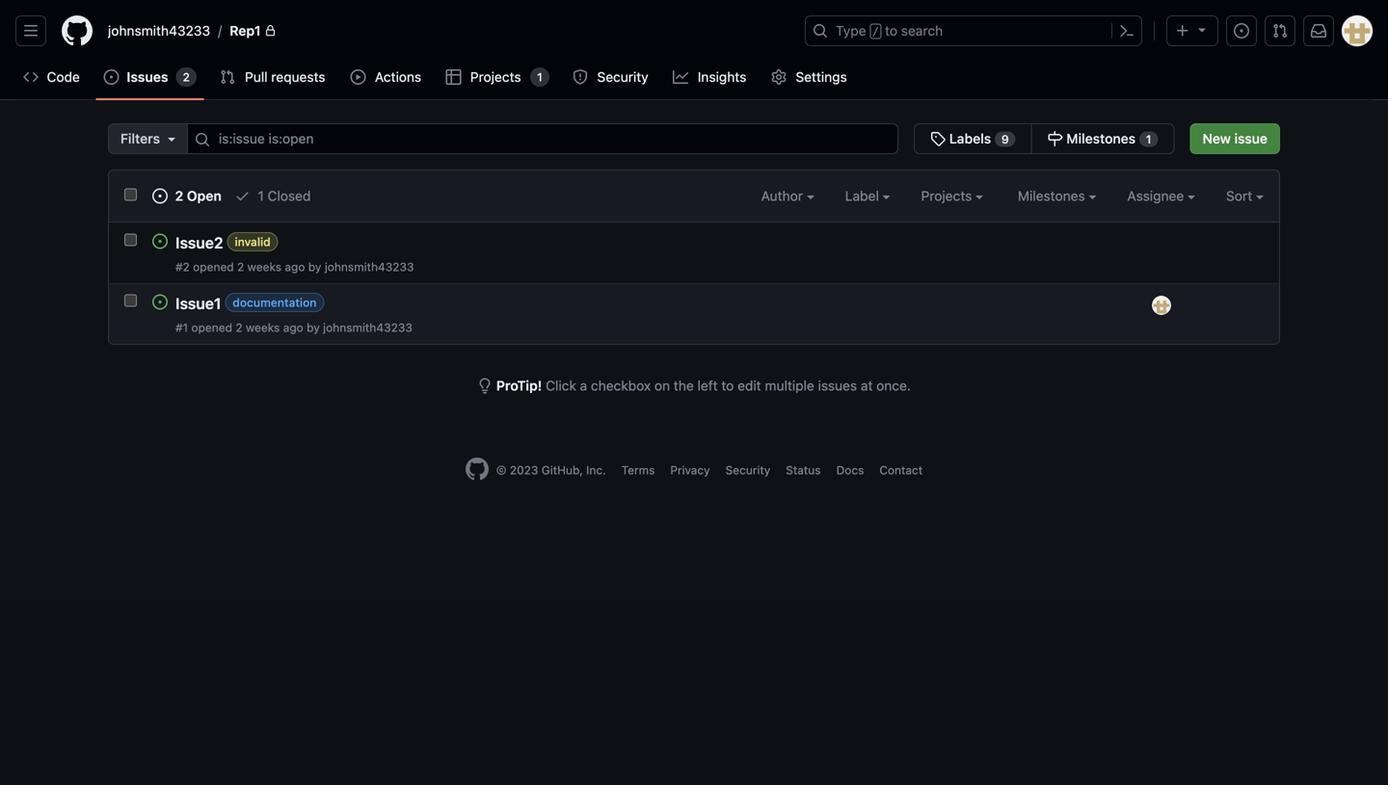 Task type: locate. For each thing, give the bounding box(es) containing it.
light bulb image
[[477, 378, 493, 394]]

ago for issue2
[[285, 260, 305, 274]]

1 horizontal spatial issue opened image
[[1234, 23, 1249, 39]]

contact link
[[879, 464, 923, 477]]

1 vertical spatial security
[[725, 464, 770, 477]]

#2             opened 2 weeks ago by johnsmith43233
[[175, 260, 414, 274]]

2 open
[[172, 188, 222, 204]]

2023
[[510, 464, 538, 477]]

open issue element right the issue2 "checkbox"
[[152, 233, 168, 249]]

0 horizontal spatial projects
[[470, 69, 521, 85]]

1 horizontal spatial projects
[[921, 188, 976, 204]]

open issue image for issue2
[[152, 234, 168, 249]]

ago
[[285, 260, 305, 274], [283, 321, 303, 334]]

johnsmith43233
[[108, 23, 210, 39], [325, 260, 414, 274], [323, 321, 412, 334]]

2 right the issues on the left of page
[[183, 70, 190, 84]]

/ for johnsmith43233
[[218, 23, 222, 39]]

0 vertical spatial by
[[308, 260, 321, 274]]

open issue image right issue1 option
[[152, 294, 168, 310]]

by down documentation link
[[307, 321, 320, 334]]

ago down documentation link
[[283, 321, 303, 334]]

Issues search field
[[187, 123, 899, 154]]

list
[[100, 15, 793, 46]]

the
[[674, 378, 694, 394]]

2 open issue element from the top
[[152, 294, 168, 310]]

/
[[218, 23, 222, 39], [872, 25, 879, 39]]

checkbox
[[591, 378, 651, 394]]

issue opened image
[[1234, 23, 1249, 39], [103, 69, 119, 85]]

label
[[845, 188, 883, 204]]

johnsmith43233 for issue1
[[323, 321, 412, 334]]

1 horizontal spatial /
[[872, 25, 879, 39]]

0 horizontal spatial /
[[218, 23, 222, 39]]

Search all issues text field
[[187, 123, 899, 154]]

2 open link
[[152, 186, 222, 206]]

notifications image
[[1311, 23, 1326, 39]]

privacy link
[[670, 464, 710, 477]]

1 vertical spatial milestones
[[1018, 188, 1089, 204]]

plus image
[[1175, 23, 1190, 39]]

0 vertical spatial security
[[597, 69, 648, 85]]

git pull request image
[[1272, 23, 1288, 39]]

closed
[[268, 188, 311, 204]]

assignee button
[[1127, 186, 1195, 206]]

1 open issue element from the top
[[152, 233, 168, 249]]

0 horizontal spatial security
[[597, 69, 648, 85]]

protip! click a checkbox on the left to edit multiple issues at once.
[[496, 378, 911, 394]]

weeks
[[247, 260, 281, 274], [246, 321, 280, 334]]

1 horizontal spatial security
[[725, 464, 770, 477]]

/ right type
[[872, 25, 879, 39]]

opened for issue2
[[193, 260, 234, 274]]

1 vertical spatial 1
[[1146, 133, 1151, 146]]

johnsmith43233 link
[[100, 15, 218, 46], [325, 260, 414, 274], [323, 321, 412, 334]]

to right left on the right of the page
[[721, 378, 734, 394]]

None search field
[[108, 123, 1175, 154]]

open issue element right issue1 option
[[152, 294, 168, 310]]

2 vertical spatial johnsmith43233 link
[[323, 321, 412, 334]]

1 vertical spatial by
[[307, 321, 320, 334]]

johnsmith43233 for issue2
[[325, 260, 414, 274]]

1 left shield icon
[[537, 70, 543, 84]]

0 horizontal spatial to
[[721, 378, 734, 394]]

security
[[597, 69, 648, 85], [725, 464, 770, 477]]

#2
[[175, 260, 190, 274]]

0 horizontal spatial issue opened image
[[103, 69, 119, 85]]

requests
[[271, 69, 325, 85]]

issue opened image left git pull request icon
[[1234, 23, 1249, 39]]

milestones inside popup button
[[1018, 188, 1089, 204]]

click
[[546, 378, 576, 394]]

code
[[47, 69, 80, 85]]

search image
[[195, 132, 210, 147]]

open issue image for issue1
[[152, 294, 168, 310]]

invalid
[[235, 235, 271, 249]]

2 open issue image from the top
[[152, 294, 168, 310]]

1 up the assignee
[[1146, 133, 1151, 146]]

settings
[[796, 69, 847, 85]]

open issue image right the issue2 "checkbox"
[[152, 234, 168, 249]]

0 vertical spatial ago
[[285, 260, 305, 274]]

ago up documentation link
[[285, 260, 305, 274]]

none search field containing filters
[[108, 123, 1175, 154]]

1 inside milestones 1
[[1146, 133, 1151, 146]]

issue opened image
[[152, 188, 168, 204]]

0 vertical spatial johnsmith43233
[[108, 23, 210, 39]]

insights
[[698, 69, 746, 85]]

table image
[[446, 69, 461, 85]]

/ inside type / to search
[[872, 25, 879, 39]]

1 vertical spatial to
[[721, 378, 734, 394]]

multiple
[[765, 378, 814, 394]]

1 horizontal spatial 1
[[537, 70, 543, 84]]

2 vertical spatial 1
[[258, 188, 264, 204]]

by up documentation link
[[308, 260, 321, 274]]

status
[[786, 464, 821, 477]]

0 vertical spatial 1
[[537, 70, 543, 84]]

0 vertical spatial open issue element
[[152, 233, 168, 249]]

1 vertical spatial ago
[[283, 321, 303, 334]]

open issue image
[[152, 234, 168, 249], [152, 294, 168, 310]]

opened
[[193, 260, 234, 274], [191, 321, 232, 334]]

1 horizontal spatial to
[[885, 23, 897, 39]]

by
[[308, 260, 321, 274], [307, 321, 320, 334]]

1 vertical spatial opened
[[191, 321, 232, 334]]

opened down issue1
[[191, 321, 232, 334]]

milestones button
[[1018, 186, 1096, 206]]

code image
[[23, 69, 39, 85]]

1 vertical spatial issue opened image
[[103, 69, 119, 85]]

git pull request image
[[220, 69, 235, 85]]

to left search
[[885, 23, 897, 39]]

0 vertical spatial to
[[885, 23, 897, 39]]

to
[[885, 23, 897, 39], [721, 378, 734, 394]]

opened for issue1
[[191, 321, 232, 334]]

issue opened image left the issues on the left of page
[[103, 69, 119, 85]]

0 vertical spatial weeks
[[247, 260, 281, 274]]

opened down issue2 link
[[193, 260, 234, 274]]

security link
[[565, 63, 658, 92], [725, 464, 770, 477]]

0 vertical spatial issue opened image
[[1234, 23, 1249, 39]]

0 vertical spatial security link
[[565, 63, 658, 92]]

projects down tag icon
[[921, 188, 976, 204]]

/ inside johnsmith43233 /
[[218, 23, 222, 39]]

1 open issue image from the top
[[152, 234, 168, 249]]

0 vertical spatial milestones
[[1066, 131, 1136, 147]]

1 closed
[[254, 188, 311, 204]]

milestones 1
[[1063, 131, 1151, 147]]

projects right table icon
[[470, 69, 521, 85]]

milestones down milestone icon
[[1018, 188, 1089, 204]]

/ for type
[[872, 25, 879, 39]]

open issue element
[[152, 233, 168, 249], [152, 294, 168, 310]]

1 vertical spatial weeks
[[246, 321, 280, 334]]

settings link
[[763, 63, 856, 92]]

0 vertical spatial johnsmith43233 link
[[100, 15, 218, 46]]

open issue element for issue2
[[152, 233, 168, 249]]

insights link
[[665, 63, 756, 92]]

security right shield icon
[[597, 69, 648, 85]]

2
[[183, 70, 190, 84], [175, 188, 183, 204], [237, 260, 244, 274], [236, 321, 243, 334]]

1 for 1 closed
[[258, 188, 264, 204]]

0 horizontal spatial security link
[[565, 63, 658, 92]]

1 vertical spatial open issue image
[[152, 294, 168, 310]]

Issue2 checkbox
[[124, 234, 137, 246]]

0 vertical spatial opened
[[193, 260, 234, 274]]

2 horizontal spatial 1
[[1146, 133, 1151, 146]]

#1
[[175, 321, 188, 334]]

2 vertical spatial johnsmith43233
[[323, 321, 412, 334]]

1 vertical spatial open issue element
[[152, 294, 168, 310]]

assigned to johnsmith43233 element
[[1151, 296, 1171, 315]]

check image
[[235, 188, 250, 204]]

©
[[496, 464, 507, 477]]

1 vertical spatial security link
[[725, 464, 770, 477]]

weeks down documentation
[[246, 321, 280, 334]]

security link left the 'graph' "image"
[[565, 63, 658, 92]]

contact
[[879, 464, 923, 477]]

1 vertical spatial projects
[[921, 188, 976, 204]]

list containing johnsmith43233 /
[[100, 15, 793, 46]]

security link left status
[[725, 464, 770, 477]]

@johnsmith43233 image
[[1152, 296, 1171, 315]]

1 vertical spatial johnsmith43233
[[325, 260, 414, 274]]

milestones right milestone icon
[[1066, 131, 1136, 147]]

projects
[[470, 69, 521, 85], [921, 188, 976, 204]]

filters
[[120, 131, 160, 147]]

1 right check icon
[[258, 188, 264, 204]]

security left status
[[725, 464, 770, 477]]

1 vertical spatial johnsmith43233 link
[[325, 260, 414, 274]]

0 vertical spatial open issue image
[[152, 234, 168, 249]]

edit
[[738, 378, 761, 394]]

type / to search
[[836, 23, 943, 39]]

milestones
[[1066, 131, 1136, 147], [1018, 188, 1089, 204]]

milestone image
[[1047, 131, 1063, 147]]

projects button
[[921, 186, 983, 206]]

0 horizontal spatial 1
[[258, 188, 264, 204]]

weeks down invalid link
[[247, 260, 281, 274]]

9
[[1001, 133, 1009, 146]]

milestones inside issue element
[[1066, 131, 1136, 147]]

by for issue1
[[307, 321, 320, 334]]

issue1 link
[[175, 294, 221, 313]]

1
[[537, 70, 543, 84], [1146, 133, 1151, 146], [258, 188, 264, 204]]

open issue element for issue1
[[152, 294, 168, 310]]

/ left rep1
[[218, 23, 222, 39]]



Task type: vqa. For each thing, say whether or not it's contained in the screenshot.
the rightmost Projects link
no



Task type: describe. For each thing, give the bounding box(es) containing it.
sort button
[[1226, 186, 1264, 206]]

on
[[654, 378, 670, 394]]

type
[[836, 23, 866, 39]]

homepage image
[[62, 15, 93, 46]]

johnsmith43233 link for issue2
[[325, 260, 414, 274]]

search
[[901, 23, 943, 39]]

labels
[[949, 131, 991, 147]]

1 closed link
[[235, 186, 311, 206]]

issue1
[[175, 294, 221, 313]]

protip!
[[496, 378, 542, 394]]

by for issue2
[[308, 260, 321, 274]]

triangle down image
[[164, 131, 179, 147]]

docs
[[836, 464, 864, 477]]

new issue link
[[1190, 123, 1280, 154]]

milestones for milestones
[[1018, 188, 1089, 204]]

labels 9
[[946, 131, 1009, 147]]

2 right issue opened image
[[175, 188, 183, 204]]

graph image
[[673, 69, 688, 85]]

lock image
[[265, 25, 276, 37]]

documentation
[[233, 296, 317, 310]]

projects inside popup button
[[921, 188, 976, 204]]

filters button
[[108, 123, 188, 154]]

issue2 link
[[175, 234, 223, 252]]

assignee
[[1127, 188, 1188, 204]]

github,
[[542, 464, 583, 477]]

actions
[[375, 69, 421, 85]]

gear image
[[771, 69, 786, 85]]

issues
[[818, 378, 857, 394]]

author button
[[761, 186, 814, 206]]

privacy
[[670, 464, 710, 477]]

play image
[[351, 69, 366, 85]]

inc.
[[586, 464, 606, 477]]

new
[[1202, 131, 1231, 147]]

command palette image
[[1119, 23, 1135, 39]]

terms
[[621, 464, 655, 477]]

pull requests link
[[212, 63, 335, 92]]

once.
[[876, 378, 911, 394]]

status link
[[786, 464, 821, 477]]

code link
[[15, 63, 88, 92]]

1 horizontal spatial security link
[[725, 464, 770, 477]]

0 vertical spatial projects
[[470, 69, 521, 85]]

at
[[861, 378, 873, 394]]

sort
[[1226, 188, 1252, 204]]

triangle down image
[[1194, 22, 1210, 37]]

docs link
[[836, 464, 864, 477]]

open
[[187, 188, 222, 204]]

johnsmith43233 link for issue1
[[323, 321, 412, 334]]

issues
[[127, 69, 168, 85]]

actions link
[[343, 63, 430, 92]]

pull requests
[[245, 69, 325, 85]]

left
[[697, 378, 718, 394]]

milestones for milestones 1
[[1066, 131, 1136, 147]]

#1             opened 2 weeks ago by johnsmith43233
[[175, 321, 412, 334]]

invalid link
[[227, 232, 278, 252]]

rep1 link
[[222, 15, 284, 46]]

new issue
[[1202, 131, 1268, 147]]

pull
[[245, 69, 268, 85]]

a
[[580, 378, 587, 394]]

documentation link
[[225, 293, 324, 312]]

© 2023 github, inc.
[[496, 464, 606, 477]]

issue
[[1234, 131, 1268, 147]]

1 for 1
[[537, 70, 543, 84]]

johnsmith43233 /
[[108, 23, 222, 39]]

Issue1 checkbox
[[124, 294, 137, 307]]

shield image
[[573, 69, 588, 85]]

issue opened image for git pull request image
[[103, 69, 119, 85]]

issue element
[[914, 123, 1175, 154]]

ago for issue1
[[283, 321, 303, 334]]

2 down documentation
[[236, 321, 243, 334]]

label button
[[845, 186, 890, 206]]

issue opened image for git pull request icon
[[1234, 23, 1249, 39]]

weeks for issue2
[[247, 260, 281, 274]]

Select all issues checkbox
[[124, 188, 137, 201]]

security inside "link"
[[597, 69, 648, 85]]

weeks for issue1
[[246, 321, 280, 334]]

rep1
[[230, 23, 261, 39]]

homepage image
[[465, 458, 488, 481]]

2 down invalid
[[237, 260, 244, 274]]

terms link
[[621, 464, 655, 477]]

author
[[761, 188, 807, 204]]

issue2
[[175, 234, 223, 252]]

tag image
[[930, 131, 946, 147]]

johnsmith43233 inside johnsmith43233 /
[[108, 23, 210, 39]]



